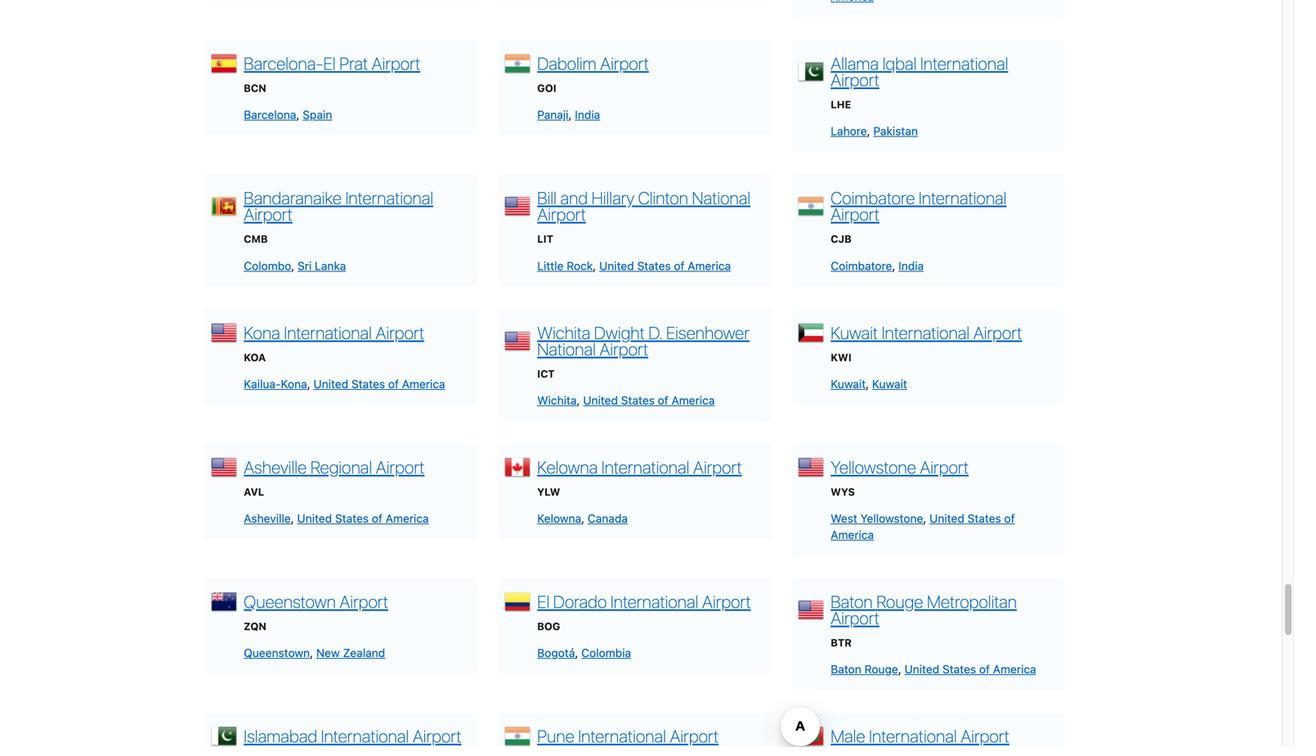 Task type: vqa. For each thing, say whether or not it's contained in the screenshot.


Task type: locate. For each thing, give the bounding box(es) containing it.
regional
[[311, 457, 372, 478]]

wichita dwight d. eisenhower national airport
[[537, 322, 750, 359]]

america
[[688, 259, 731, 273], [402, 377, 445, 391], [672, 394, 715, 407], [386, 512, 429, 525], [831, 528, 874, 542], [993, 663, 1037, 676]]

bill and hillary clinton national airport
[[537, 188, 751, 225]]

national right clinton at the top
[[692, 188, 751, 208]]

1 vertical spatial yellowstone
[[861, 512, 924, 525]]

0 horizontal spatial kuwait link
[[831, 377, 866, 391]]

pune international airport link
[[537, 726, 719, 747]]

1 vertical spatial el
[[537, 592, 550, 612]]

india link right coimbatore link
[[899, 259, 924, 273]]

eisenhower
[[666, 322, 750, 343]]

kelowna up ylw
[[537, 457, 598, 478]]

kuwait down kwi
[[831, 377, 866, 391]]

coimbatore for india
[[831, 259, 892, 273]]

kona international airport link
[[244, 322, 424, 343]]

kailua-
[[244, 377, 281, 391]]

2 wichita from the top
[[537, 394, 577, 407]]

, for barcelona-el prat airport
[[296, 108, 300, 122]]

kelowna
[[537, 457, 598, 478], [537, 512, 582, 525]]

kuwait link
[[831, 377, 866, 391], [872, 377, 908, 391]]

canada
[[588, 512, 628, 525]]

kelowna for kelowna , canada
[[537, 512, 582, 525]]

, for dabolim airport
[[569, 108, 572, 122]]

airport inside bill and hillary clinton national airport
[[537, 204, 586, 225]]

2 coimbatore from the top
[[831, 259, 892, 273]]

international
[[921, 53, 1009, 74], [346, 188, 433, 208], [919, 188, 1007, 208], [284, 322, 372, 343], [882, 322, 970, 343], [602, 457, 690, 478], [611, 592, 699, 612], [321, 726, 409, 747], [578, 726, 666, 747], [869, 726, 957, 747]]

international inside coimbatore international airport
[[919, 188, 1007, 208]]

0 vertical spatial queenstown
[[244, 592, 336, 612]]

yellowstone up wys
[[831, 457, 916, 478]]

united down yellowstone airport link on the bottom of the page
[[930, 512, 965, 525]]

pakistan link
[[874, 124, 918, 138]]

wichita down the ict
[[537, 394, 577, 407]]

asheville down "avl"
[[244, 512, 291, 525]]

little
[[537, 259, 564, 273]]

united states of america link down yellowstone airport link on the bottom of the page
[[831, 512, 1015, 542]]

united states of america link down metropolitan
[[905, 663, 1037, 676]]

queenstown up zqn
[[244, 592, 336, 612]]

of
[[674, 259, 685, 273], [388, 377, 399, 391], [658, 394, 669, 407], [372, 512, 383, 525], [1005, 512, 1015, 525], [980, 663, 990, 676]]

, for asheville regional airport
[[291, 512, 294, 525]]

0 vertical spatial kona
[[244, 322, 280, 343]]

united states of america link for rouge
[[905, 663, 1037, 676]]

national up the ict
[[537, 339, 596, 359]]

el dorado international airport link
[[537, 592, 751, 612]]

united states of america link down bill and hillary clinton national airport link
[[599, 259, 731, 273]]

national
[[692, 188, 751, 208], [537, 339, 596, 359]]

kona
[[244, 322, 280, 343], [281, 377, 307, 391]]

asheville
[[244, 457, 307, 478], [244, 512, 291, 525]]

kwi
[[831, 351, 852, 363]]

2 kelowna from the top
[[537, 512, 582, 525]]

new zealand link
[[316, 647, 385, 660]]

little rock , united states of america
[[537, 259, 731, 273]]

1 vertical spatial india link
[[899, 259, 924, 273]]

india right panaji link
[[575, 108, 600, 122]]

0 horizontal spatial kona
[[244, 322, 280, 343]]

united inside united states of america
[[930, 512, 965, 525]]

kona up koa at the top of the page
[[244, 322, 280, 343]]

1 vertical spatial baton
[[831, 663, 862, 676]]

baton down btr
[[831, 663, 862, 676]]

asheville link
[[244, 512, 291, 525]]

1 asheville from the top
[[244, 457, 307, 478]]

coimbatore up cjb
[[831, 188, 915, 208]]

lahore , pakistan
[[831, 124, 918, 138]]

0 vertical spatial kelowna
[[537, 457, 598, 478]]

baton for baton rouge , united states of america
[[831, 663, 862, 676]]

1 horizontal spatial india link
[[899, 259, 924, 273]]

dabolim airport link
[[537, 53, 649, 74]]

international inside bandaranaike international airport
[[346, 188, 433, 208]]

yellowstone right west
[[861, 512, 924, 525]]

0 horizontal spatial india
[[575, 108, 600, 122]]

male
[[831, 726, 866, 747]]

of inside united states of america
[[1005, 512, 1015, 525]]

1 horizontal spatial india
[[899, 259, 924, 273]]

0 vertical spatial coimbatore
[[831, 188, 915, 208]]

national for bill and hillary clinton national airport
[[692, 188, 751, 208]]

india link
[[575, 108, 600, 122], [899, 259, 924, 273]]

wichita up the ict
[[537, 322, 591, 343]]

0 vertical spatial yellowstone
[[831, 457, 916, 478]]

kona international airport
[[244, 322, 424, 343]]

united states of america link for dwight
[[583, 394, 715, 407]]

colombia link
[[582, 647, 631, 660]]

1 vertical spatial kona
[[281, 377, 307, 391]]

1 vertical spatial kelowna
[[537, 512, 582, 525]]

united states of america link down regional
[[297, 512, 429, 525]]

1 vertical spatial rouge
[[865, 663, 899, 676]]

bogotá link
[[537, 647, 575, 660]]

0 vertical spatial rouge
[[877, 592, 924, 612]]

bogotá
[[537, 647, 575, 660]]

avl
[[244, 486, 264, 498]]

el up bog
[[537, 592, 550, 612]]

queenstown airport link
[[244, 592, 388, 612]]

rouge inside baton rouge metropolitan airport
[[877, 592, 924, 612]]

kelowna down ylw
[[537, 512, 582, 525]]

0 vertical spatial baton
[[831, 592, 873, 612]]

bandaranaike international airport link
[[244, 188, 433, 225]]

0 vertical spatial india link
[[575, 108, 600, 122]]

1 queenstown from the top
[[244, 592, 336, 612]]

kuwait up kwi
[[831, 322, 878, 343]]

india link right panaji link
[[575, 108, 600, 122]]

0 vertical spatial el
[[323, 53, 336, 74]]

0 vertical spatial asheville
[[244, 457, 307, 478]]

india
[[575, 108, 600, 122], [899, 259, 924, 273]]

el
[[323, 53, 336, 74], [537, 592, 550, 612]]

1 vertical spatial wichita
[[537, 394, 577, 407]]

0 horizontal spatial national
[[537, 339, 596, 359]]

united states of america link for and
[[599, 259, 731, 273]]

states inside united states of america
[[968, 512, 1002, 525]]

2 baton from the top
[[831, 663, 862, 676]]

0 vertical spatial national
[[692, 188, 751, 208]]

1 vertical spatial coimbatore
[[831, 259, 892, 273]]

dorado
[[553, 592, 607, 612]]

international for coimbatore international airport
[[919, 188, 1007, 208]]

rock
[[567, 259, 593, 273]]

india for coimbatore
[[899, 259, 924, 273]]

national inside wichita dwight d. eisenhower national airport
[[537, 339, 596, 359]]

bill and hillary clinton national airport link
[[537, 188, 751, 225]]

baton
[[831, 592, 873, 612], [831, 663, 862, 676]]

coimbatore inside coimbatore international airport
[[831, 188, 915, 208]]

united states of america link
[[599, 259, 731, 273], [314, 377, 445, 391], [583, 394, 715, 407], [297, 512, 429, 525], [831, 512, 1015, 542], [905, 663, 1037, 676]]

2 queenstown from the top
[[244, 647, 310, 660]]

1 baton from the top
[[831, 592, 873, 612]]

united states of america link down wichita dwight d. eisenhower national airport link
[[583, 394, 715, 407]]

airport inside coimbatore international airport
[[831, 204, 880, 225]]

rouge left metropolitan
[[877, 592, 924, 612]]

airport inside baton rouge metropolitan airport
[[831, 608, 880, 628]]

india right coimbatore link
[[899, 259, 924, 273]]

united down kona international airport link
[[314, 377, 348, 391]]

d.
[[649, 322, 663, 343]]

yellowstone
[[831, 457, 916, 478], [861, 512, 924, 525]]

1 horizontal spatial kuwait link
[[872, 377, 908, 391]]

1 coimbatore from the top
[[831, 188, 915, 208]]

0 vertical spatial india
[[575, 108, 600, 122]]

1 wichita from the top
[[537, 322, 591, 343]]

kelowna link
[[537, 512, 582, 525]]

kuwait link down kuwait international airport link
[[872, 377, 908, 391]]

airport inside 'allama iqbal international airport'
[[831, 70, 880, 90]]

1 horizontal spatial national
[[692, 188, 751, 208]]

queenstown down zqn
[[244, 647, 310, 660]]

asheville up "avl"
[[244, 457, 307, 478]]

, for allama iqbal international airport
[[867, 124, 871, 138]]

baton rouge link
[[831, 663, 899, 676]]

international for islamabad international airport
[[321, 726, 409, 747]]

0 vertical spatial wichita
[[537, 322, 591, 343]]

rouge down baton rouge metropolitan airport
[[865, 663, 899, 676]]

1 vertical spatial asheville
[[244, 512, 291, 525]]

1 vertical spatial queenstown
[[244, 647, 310, 660]]

queenstown , new zealand
[[244, 647, 385, 660]]

coimbatore down cjb
[[831, 259, 892, 273]]

asheville regional airport link
[[244, 457, 425, 478]]

0 horizontal spatial el
[[323, 53, 336, 74]]

0 horizontal spatial india link
[[575, 108, 600, 122]]

national inside bill and hillary clinton national airport
[[692, 188, 751, 208]]

united states of america link down kona international airport link
[[314, 377, 445, 391]]

dwight
[[594, 322, 645, 343]]

panaji
[[537, 108, 569, 122]]

panaji , india
[[537, 108, 600, 122]]

wichita for wichita dwight d. eisenhower national airport
[[537, 322, 591, 343]]

rouge
[[877, 592, 924, 612], [865, 663, 899, 676]]

colombo , sri lanka
[[244, 259, 346, 273]]

kuwait , kuwait
[[831, 377, 908, 391]]

kuwait
[[831, 322, 878, 343], [831, 377, 866, 391], [872, 377, 908, 391]]

colombo link
[[244, 259, 291, 273]]

dabolim
[[537, 53, 597, 74]]

states
[[637, 259, 671, 273], [352, 377, 385, 391], [621, 394, 655, 407], [335, 512, 369, 525], [968, 512, 1002, 525], [943, 663, 976, 676]]

el left prat
[[323, 53, 336, 74]]

baton up btr
[[831, 592, 873, 612]]

bog
[[537, 621, 560, 633]]

1 kelowna from the top
[[537, 457, 598, 478]]

airport
[[372, 53, 421, 74], [600, 53, 649, 74], [831, 70, 880, 90], [244, 204, 293, 225], [537, 204, 586, 225], [831, 204, 880, 225], [376, 322, 424, 343], [974, 322, 1023, 343], [600, 339, 649, 359], [376, 457, 425, 478], [693, 457, 742, 478], [920, 457, 969, 478], [340, 592, 388, 612], [702, 592, 751, 612], [831, 608, 880, 628], [413, 726, 462, 747], [670, 726, 719, 747], [961, 726, 1010, 747]]

btr
[[831, 637, 852, 649]]

kona down kona international airport link
[[281, 377, 307, 391]]

baton inside baton rouge metropolitan airport
[[831, 592, 873, 612]]

colombia
[[582, 647, 631, 660]]

queenstown link
[[244, 647, 310, 660]]

united
[[599, 259, 634, 273], [314, 377, 348, 391], [583, 394, 618, 407], [297, 512, 332, 525], [930, 512, 965, 525], [905, 663, 940, 676]]

1 vertical spatial national
[[537, 339, 596, 359]]

canada link
[[588, 512, 628, 525]]

india link for dabolim
[[575, 108, 600, 122]]

1 vertical spatial india
[[899, 259, 924, 273]]

wichita inside wichita dwight d. eisenhower national airport
[[537, 322, 591, 343]]

kuwait link down kwi
[[831, 377, 866, 391]]

airport inside bandaranaike international airport
[[244, 204, 293, 225]]

2 asheville from the top
[[244, 512, 291, 525]]



Task type: describe. For each thing, give the bounding box(es) containing it.
united right rock
[[599, 259, 634, 273]]

wichita for wichita , united states of america
[[537, 394, 577, 407]]

united states of america
[[831, 512, 1015, 542]]

coimbatore , india
[[831, 259, 924, 273]]

el dorado international airport
[[537, 592, 751, 612]]

, for bandaranaike international airport
[[291, 259, 295, 273]]

barcelona link
[[244, 108, 296, 122]]

, for wichita dwight d. eisenhower national airport
[[577, 394, 580, 407]]

international for male international airport
[[869, 726, 957, 747]]

allama
[[831, 53, 879, 74]]

america inside united states of america
[[831, 528, 874, 542]]

west yellowstone link
[[831, 512, 924, 525]]

kelowna for kelowna international airport
[[537, 457, 598, 478]]

zqn
[[244, 621, 266, 633]]

united right baton rouge link
[[905, 663, 940, 676]]

united states of america link for airport
[[831, 512, 1015, 542]]

, for kelowna international airport
[[582, 512, 585, 525]]

koa
[[244, 351, 266, 363]]

islamabad
[[244, 726, 317, 747]]

yellowstone airport link
[[831, 457, 969, 478]]

kuwait down kuwait international airport link
[[872, 377, 908, 391]]

kailua-kona link
[[244, 377, 307, 391]]

wichita , united states of america
[[537, 394, 715, 407]]

metropolitan
[[927, 592, 1017, 612]]

lahore
[[831, 124, 867, 138]]

kuwait for kuwait international airport
[[831, 322, 878, 343]]

kelowna international airport
[[537, 457, 742, 478]]

lhe
[[831, 99, 852, 111]]

bandaranaike
[[244, 188, 342, 208]]

islamabad international airport
[[244, 726, 462, 747]]

baton rouge metropolitan airport link
[[831, 592, 1017, 628]]

queenstown for queenstown airport
[[244, 592, 336, 612]]

baton rouge , united states of america
[[831, 663, 1037, 676]]

kuwait international airport
[[831, 322, 1023, 343]]

international for kelowna international airport
[[602, 457, 690, 478]]

, for queenstown airport
[[310, 647, 313, 660]]

colombo
[[244, 259, 291, 273]]

barcelona-el prat airport
[[244, 53, 421, 74]]

prat
[[339, 53, 368, 74]]

united right wichita link
[[583, 394, 618, 407]]

coimbatore for airport
[[831, 188, 915, 208]]

rouge for united
[[865, 663, 899, 676]]

queenstown airport
[[244, 592, 388, 612]]

spain link
[[303, 108, 332, 122]]

sri lanka link
[[298, 259, 346, 273]]

coimbatore link
[[831, 259, 892, 273]]

pakistan
[[874, 124, 918, 138]]

, for coimbatore international airport
[[892, 259, 896, 273]]

barcelona , spain
[[244, 108, 332, 122]]

wichita dwight d. eisenhower national airport link
[[537, 322, 750, 359]]

asheville for asheville regional airport
[[244, 457, 307, 478]]

barcelona-el prat airport link
[[244, 53, 421, 74]]

, for kuwait international airport
[[866, 377, 869, 391]]

national for wichita dwight d. eisenhower national airport
[[537, 339, 596, 359]]

united states of america link for regional
[[297, 512, 429, 525]]

queenstown for queenstown , new zealand
[[244, 647, 310, 660]]

allama iqbal international airport
[[831, 53, 1009, 90]]

islamabad international airport link
[[244, 726, 462, 747]]

cjb
[[831, 233, 852, 245]]

kelowna , canada
[[537, 512, 628, 525]]

international for pune international airport
[[578, 726, 666, 747]]

asheville regional airport
[[244, 457, 425, 478]]

allama iqbal international airport link
[[831, 53, 1009, 90]]

rouge for airport
[[877, 592, 924, 612]]

2 kuwait link from the left
[[872, 377, 908, 391]]

lahore link
[[831, 124, 867, 138]]

spain
[[303, 108, 332, 122]]

iqbal
[[883, 53, 917, 74]]

baton for baton rouge metropolitan airport
[[831, 592, 873, 612]]

, for el dorado international airport
[[575, 647, 578, 660]]

yellowstone airport
[[831, 457, 969, 478]]

male international airport
[[831, 726, 1010, 747]]

international for kuwait international airport
[[882, 322, 970, 343]]

new
[[316, 647, 340, 660]]

sri
[[298, 259, 312, 273]]

lanka
[[315, 259, 346, 273]]

kailua-kona , united states of america
[[244, 377, 445, 391]]

india for dabolim
[[575, 108, 600, 122]]

kuwait for kuwait , kuwait
[[831, 377, 866, 391]]

cmb
[[244, 233, 268, 245]]

coimbatore international airport link
[[831, 188, 1007, 225]]

india link for coimbatore
[[899, 259, 924, 273]]

dabolim airport
[[537, 53, 649, 74]]

1 horizontal spatial el
[[537, 592, 550, 612]]

pune international airport
[[537, 726, 719, 747]]

panaji link
[[537, 108, 569, 122]]

united states of america link for international
[[314, 377, 445, 391]]

asheville for asheville , united states of america
[[244, 512, 291, 525]]

west yellowstone ,
[[831, 512, 930, 525]]

goi
[[537, 82, 557, 94]]

bcn
[[244, 82, 266, 94]]

bogotá , colombia
[[537, 647, 631, 660]]

kelowna international airport link
[[537, 457, 742, 478]]

clinton
[[638, 188, 688, 208]]

bill
[[537, 188, 557, 208]]

barcelona-
[[244, 53, 323, 74]]

kuwait international airport link
[[831, 322, 1023, 343]]

1 kuwait link from the left
[[831, 377, 866, 391]]

united right asheville link
[[297, 512, 332, 525]]

international for kona international airport
[[284, 322, 372, 343]]

baton rouge metropolitan airport
[[831, 592, 1017, 628]]

international for bandaranaike international airport
[[346, 188, 433, 208]]

little rock link
[[537, 259, 593, 273]]

international inside 'allama iqbal international airport'
[[921, 53, 1009, 74]]

barcelona
[[244, 108, 296, 122]]

male international airport link
[[831, 726, 1010, 747]]

airport inside wichita dwight d. eisenhower national airport
[[600, 339, 649, 359]]

ict
[[537, 368, 555, 380]]

1 horizontal spatial kona
[[281, 377, 307, 391]]

zealand
[[343, 647, 385, 660]]

wys
[[831, 486, 855, 498]]

west
[[831, 512, 858, 525]]



